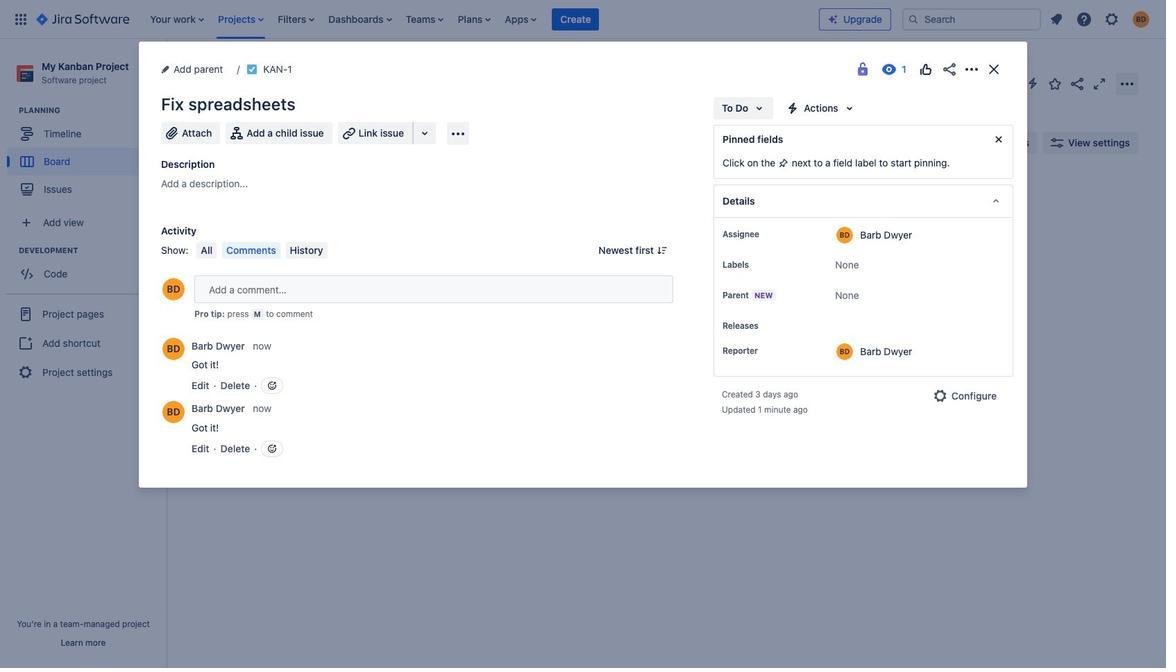 Task type: vqa. For each thing, say whether or not it's contained in the screenshot.
assignee pin to top. only you can see pinned fields. image More information about Barb Dwyer icon
no



Task type: locate. For each thing, give the bounding box(es) containing it.
group
[[7, 105, 166, 208], [7, 245, 166, 293], [6, 294, 161, 393]]

0 vertical spatial more information about barb dwyer image
[[837, 344, 854, 361]]

3 list item from the left
[[274, 0, 319, 39]]

create column image
[[785, 182, 802, 199]]

more information about barb dwyer image
[[837, 344, 854, 361], [163, 401, 185, 424]]

close image
[[986, 61, 1003, 78]]

more information about barb dwyer image
[[837, 227, 854, 244]]

sidebar element
[[0, 39, 167, 669]]

2 vertical spatial group
[[6, 294, 161, 393]]

0 vertical spatial heading
[[19, 105, 166, 116]]

1 horizontal spatial more information about barb dwyer image
[[837, 344, 854, 361]]

7 list item from the left
[[501, 0, 541, 39]]

4 list item from the left
[[324, 0, 396, 39]]

list item
[[146, 0, 208, 39], [214, 0, 268, 39], [274, 0, 319, 39], [324, 0, 396, 39], [402, 0, 448, 39], [454, 0, 495, 39], [501, 0, 541, 39], [553, 0, 600, 39]]

search image
[[909, 14, 920, 25]]

1 heading from the top
[[19, 105, 166, 116]]

primary element
[[8, 0, 820, 39]]

link web pages and more image
[[417, 125, 433, 142]]

heading
[[19, 105, 166, 116], [19, 245, 166, 256]]

2 list item from the left
[[214, 0, 268, 39]]

assignee pin to top. only you can see pinned fields. image
[[763, 229, 774, 240]]

add reaction image
[[267, 444, 278, 455]]

dialog
[[139, 42, 1028, 488]]

1 horizontal spatial list
[[1045, 7, 1159, 32]]

actions image
[[964, 61, 981, 78]]

banner
[[0, 0, 1167, 39]]

0 horizontal spatial list
[[143, 0, 820, 39]]

1 vertical spatial heading
[[19, 245, 166, 256]]

Search field
[[903, 8, 1042, 30]]

jira software image
[[36, 11, 129, 27], [36, 11, 129, 27]]

menu bar
[[194, 242, 330, 259]]

copy link to comment image
[[274, 403, 285, 414]]

add app image
[[450, 125, 467, 142]]

1 vertical spatial more information about barb dwyer image
[[163, 401, 185, 424]]

Add a comment… field
[[194, 276, 674, 304]]

None search field
[[903, 8, 1042, 30]]

list
[[143, 0, 820, 39], [1045, 7, 1159, 32]]

0 vertical spatial group
[[7, 105, 166, 208]]



Task type: describe. For each thing, give the bounding box(es) containing it.
details element
[[714, 185, 1014, 218]]

8 list item from the left
[[553, 0, 600, 39]]

2 heading from the top
[[19, 245, 166, 256]]

Search this board text field
[[196, 131, 260, 156]]

star kan board image
[[1047, 75, 1064, 92]]

reporter pin to top. only you can see pinned fields. image
[[761, 346, 772, 357]]

labels pin to top. only you can see pinned fields. image
[[752, 260, 763, 271]]

hide message image
[[991, 131, 1008, 148]]

1 list item from the left
[[146, 0, 208, 39]]

6 list item from the left
[[454, 0, 495, 39]]

add people image
[[342, 135, 358, 151]]

1 vertical spatial group
[[7, 245, 166, 293]]

vote options: no one has voted for this issue yet. image
[[918, 61, 935, 78]]

5 list item from the left
[[402, 0, 448, 39]]

0 horizontal spatial more information about barb dwyer image
[[163, 401, 185, 424]]

enter full screen image
[[1092, 75, 1109, 92]]

task image
[[206, 251, 217, 263]]



